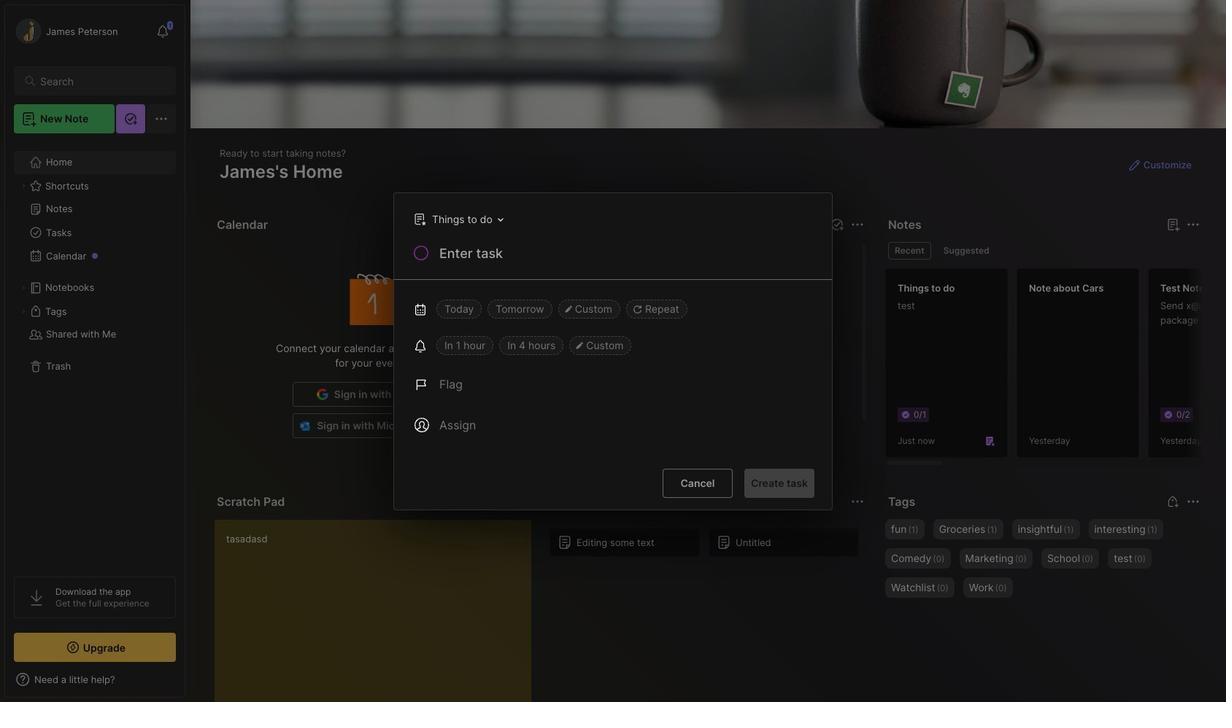 Task type: vqa. For each thing, say whether or not it's contained in the screenshot.
Add filters field
no



Task type: locate. For each thing, give the bounding box(es) containing it.
Enter task text field
[[438, 244, 815, 269]]

0 horizontal spatial tab
[[888, 242, 931, 260]]

Go to note or move task field
[[407, 208, 509, 230]]

tab list
[[888, 242, 1198, 260]]

none search field inside main "element"
[[40, 72, 163, 90]]

None search field
[[40, 72, 163, 90]]

tree
[[5, 142, 185, 564]]

row group
[[550, 251, 868, 474], [885, 269, 1226, 467], [550, 529, 868, 566]]

main element
[[0, 0, 190, 703]]

tab
[[888, 242, 931, 260], [937, 242, 996, 260]]

1 tab from the left
[[888, 242, 931, 260]]

tree inside main "element"
[[5, 142, 185, 564]]

1 horizontal spatial tab
[[937, 242, 996, 260]]

2 tab from the left
[[937, 242, 996, 260]]



Task type: describe. For each thing, give the bounding box(es) containing it.
expand tags image
[[19, 307, 28, 316]]

new task image
[[830, 218, 845, 232]]

Start writing… text field
[[226, 520, 531, 703]]

Search text field
[[40, 74, 163, 88]]

expand notebooks image
[[19, 284, 28, 293]]



